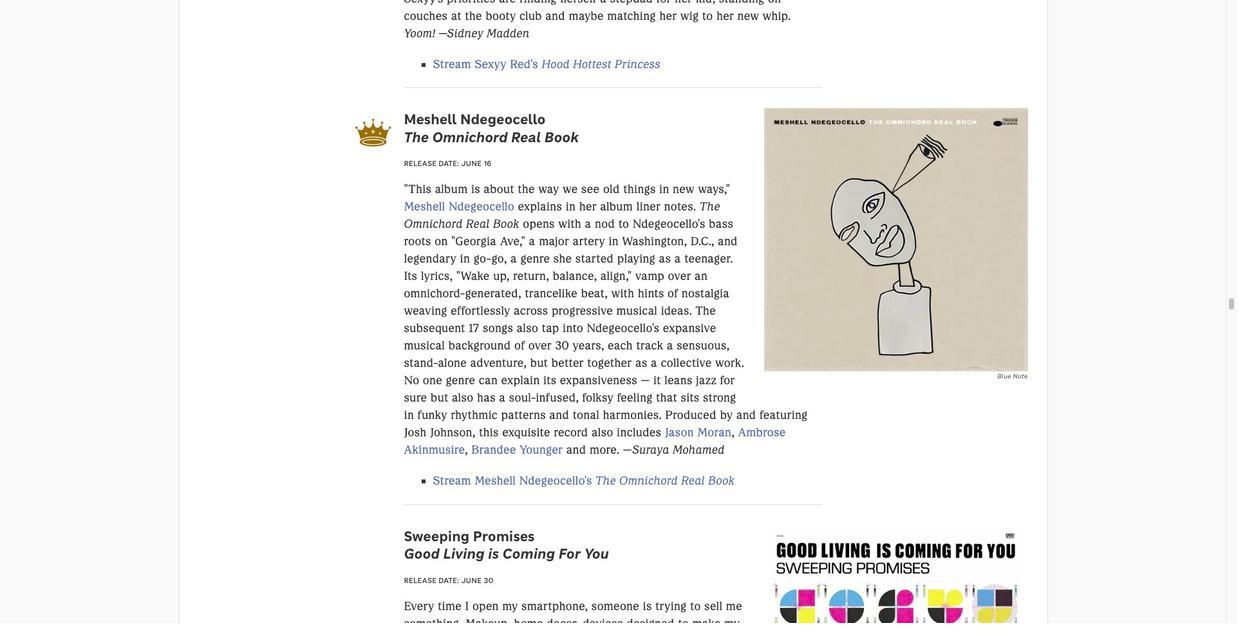 Task type: describe. For each thing, give the bounding box(es) containing it.
2 vertical spatial meshell
[[475, 474, 516, 488]]

she
[[554, 252, 572, 266]]

omnichord inside "meshell ndegeocello the omnichord real book"
[[432, 128, 508, 146]]

on inside sexyy's priorities are finding herself a stepdad for her kid, standing on couches at the booty club and maybe matching her wig to her new whip. yoom! —sidney madden
[[768, 0, 781, 6]]

a down opens
[[529, 234, 535, 249]]

is inside sweeping promises good living is coming for you
[[488, 545, 499, 563]]

better
[[551, 356, 584, 370]]

explain
[[501, 374, 540, 388]]

a right has
[[499, 391, 506, 405]]

its
[[543, 374, 556, 388]]

ndegeocello inside "meshell ndegeocello the omnichord real book"
[[460, 110, 546, 128]]

priorities
[[447, 0, 496, 6]]

ave,"
[[500, 234, 525, 249]]

notes.
[[664, 200, 696, 214]]

devices
[[583, 616, 623, 623]]

is inside the every time i open my smartphone, someone is trying to sell me something. makeup, home decor, devices designed to make m
[[643, 599, 652, 613]]

on inside opens with a nod to ndegeocello's bass roots on "georgia ave," a major artery in washington, d.c., and legendary in go-go, a genre she started playing as a teenager. its lyrics, "wake up, return, balance, align," vamp over an omnichord-generated, trancelike beat, with hints of nostalgia weaving effortlessly across progressive musical ideas. the subsequent 17 songs also tap into ndegeocello's expansive musical background of over 30 years, each track a sensuous, stand-alone adventure, but better together as a collective work. no one genre can explain its expansiveness — it leans jazz for sure but also has a soul-infused, folksy feeling that sits strong in funky rhythmic patterns and tonal harmonies. produced by and featuring josh johnson, this exquisite record also includes
[[435, 234, 448, 249]]

opens with a nod to ndegeocello's bass roots on "georgia ave," a major artery in washington, d.c., and legendary in go-go, a genre she started playing as a teenager. its lyrics, "wake up, return, balance, align," vamp over an omnichord-generated, trancelike beat, with hints of nostalgia weaving effortlessly across progressive musical ideas. the subsequent 17 songs also tap into ndegeocello's expansive musical background of over 30 years, each track a sensuous, stand-alone adventure, but better together as a collective work. no one genre can explain its expansiveness — it leans jazz for sure but also has a soul-infused, folksy feeling that sits strong in funky rhythmic patterns and tonal harmonies. produced by and featuring josh johnson, this exquisite record also includes
[[404, 217, 808, 440]]

in up liner
[[659, 182, 669, 196]]

1 vertical spatial genre
[[446, 374, 475, 388]]

to inside sexyy's priorities are finding herself a stepdad for her kid, standing on couches at the booty club and maybe matching her wig to her new whip. yoom! —sidney madden
[[702, 9, 713, 23]]

release date: june 30
[[404, 575, 493, 585]]

this
[[479, 426, 499, 440]]

time
[[438, 599, 462, 613]]

her down standing
[[716, 9, 734, 23]]

you
[[584, 545, 609, 563]]

stand-
[[404, 356, 438, 370]]

about
[[484, 182, 514, 196]]

designed
[[627, 616, 675, 623]]

trying
[[655, 599, 687, 613]]

—sidney
[[438, 26, 483, 40]]

lyrics,
[[421, 269, 453, 283]]

whip.
[[763, 9, 791, 23]]

smartphone,
[[521, 599, 588, 613]]

june for 30
[[461, 575, 482, 585]]

d.c.,
[[691, 234, 714, 249]]

wig
[[680, 9, 699, 23]]

make
[[692, 616, 721, 623]]

stepdad
[[610, 0, 653, 6]]

stream sexyy red's hood hottest princess
[[433, 57, 661, 71]]

record
[[554, 426, 588, 440]]

its
[[404, 269, 417, 283]]

blue
[[997, 372, 1011, 380]]

0 vertical spatial but
[[530, 356, 548, 370]]

jazz
[[696, 374, 717, 388]]

1 vertical spatial 30
[[484, 575, 493, 585]]

finding
[[520, 0, 557, 6]]

beat,
[[581, 287, 608, 301]]

the inside opens with a nod to ndegeocello's bass roots on "georgia ave," a major artery in washington, d.c., and legendary in go-go, a genre she started playing as a teenager. its lyrics, "wake up, return, balance, align," vamp over an omnichord-generated, trancelike beat, with hints of nostalgia weaving effortlessly across progressive musical ideas. the subsequent 17 songs also tap into ndegeocello's expansive musical background of over 30 years, each track a sensuous, stand-alone adventure, but better together as a collective work. no one genre can explain its expansiveness — it leans jazz for sure but also has a soul-infused, folksy feeling that sits strong in funky rhythmic patterns and tonal harmonies. produced by and featuring josh johnson, this exquisite record also includes
[[696, 304, 716, 318]]

brandee younger link
[[471, 443, 563, 457]]

up,
[[493, 269, 510, 283]]

the down more.
[[596, 474, 616, 488]]

coming
[[502, 545, 555, 563]]

real inside "meshell ndegeocello the omnichord real book"
[[511, 128, 541, 146]]

sexyy's priorities are finding herself a stepdad for her kid, standing on couches at the booty club and maybe matching her wig to her new whip. yoom! —sidney madden
[[404, 0, 791, 40]]

each
[[608, 339, 633, 353]]

yoom!
[[404, 26, 435, 40]]

and down infused,
[[549, 408, 569, 422]]

alone
[[438, 356, 467, 370]]

sexyy's
[[404, 0, 443, 6]]

a right go, at top left
[[510, 252, 517, 266]]

nostalgia
[[682, 287, 730, 301]]

booty
[[486, 9, 516, 23]]

brandee
[[471, 443, 516, 457]]

the inside "meshell ndegeocello the omnichord real book"
[[404, 128, 429, 146]]

we
[[563, 182, 578, 196]]

0 vertical spatial ,
[[732, 426, 735, 440]]

for
[[559, 545, 581, 563]]

songs
[[483, 321, 513, 336]]

teenager.
[[684, 252, 733, 266]]

sweeping promises, good living is coming for you image
[[764, 525, 1028, 623]]

stream for stream sexyy red's hood hottest princess
[[433, 57, 471, 71]]

and down bass
[[718, 234, 738, 249]]

explains
[[518, 200, 562, 214]]

meshell inside the "this album is about the way we see old things in new ways," meshell ndegeocello explains in her album liner notes.
[[404, 200, 445, 214]]

has
[[477, 391, 496, 405]]

meshell ndegeocello the omnichord real book
[[404, 110, 579, 146]]

to inside opens with a nod to ndegeocello's bass roots on "georgia ave," a major artery in washington, d.c., and legendary in go-go, a genre she started playing as a teenager. its lyrics, "wake up, return, balance, align," vamp over an omnichord-generated, trancelike beat, with hints of nostalgia weaving effortlessly across progressive musical ideas. the subsequent 17 songs also tap into ndegeocello's expansive musical background of over 30 years, each track a sensuous, stand-alone adventure, but better together as a collective work. no one genre can explain its expansiveness — it leans jazz for sure but also has a soul-infused, folksy feeling that sits strong in funky rhythmic patterns and tonal harmonies. produced by and featuring josh johnson, this exquisite record also includes
[[618, 217, 629, 231]]

by
[[720, 408, 733, 422]]

balance,
[[553, 269, 597, 283]]

ways,"
[[698, 182, 730, 196]]

a up it
[[651, 356, 657, 370]]

funky
[[418, 408, 447, 422]]

"georgia
[[451, 234, 497, 249]]

stream meshell ndegeocello's the omnichord real book
[[433, 474, 735, 488]]

2 horizontal spatial real
[[681, 474, 705, 488]]

her inside the "this album is about the way we see old things in new ways," meshell ndegeocello explains in her album liner notes.
[[579, 200, 597, 214]]

ambrose akinmusire
[[404, 426, 786, 457]]

featuring
[[760, 408, 808, 422]]

in down we
[[566, 200, 576, 214]]

is inside the "this album is about the way we see old things in new ways," meshell ndegeocello explains in her album liner notes.
[[471, 182, 480, 196]]

strong
[[703, 391, 736, 405]]

red's
[[510, 57, 538, 71]]

the omnichord real book
[[404, 200, 720, 231]]

harmonies.
[[603, 408, 662, 422]]

includes
[[617, 426, 661, 440]]

started
[[575, 252, 614, 266]]

a inside sexyy's priorities are finding herself a stepdad for her kid, standing on couches at the booty club and maybe matching her wig to her new whip. yoom! —sidney madden
[[600, 0, 607, 6]]

sensuous,
[[677, 339, 730, 353]]

that
[[656, 391, 677, 405]]

0 vertical spatial genre
[[520, 252, 550, 266]]

adventure,
[[470, 356, 527, 370]]

across
[[514, 304, 548, 318]]

and down record
[[566, 443, 586, 457]]

playing
[[617, 252, 655, 266]]

0 vertical spatial of
[[668, 287, 678, 301]]

are
[[499, 0, 516, 6]]

ideas.
[[661, 304, 692, 318]]

an
[[695, 269, 708, 283]]

rhythmic
[[451, 408, 498, 422]]

club
[[519, 9, 542, 23]]

nod
[[595, 217, 615, 231]]

date: for 16
[[439, 158, 459, 168]]

2 vertical spatial ndegeocello's
[[519, 474, 592, 488]]

the inside sexyy's priorities are finding herself a stepdad for her kid, standing on couches at the booty club and maybe matching her wig to her new whip. yoom! —sidney madden
[[465, 9, 482, 23]]

living
[[443, 545, 485, 563]]

effortlessly
[[451, 304, 510, 318]]

2 vertical spatial omnichord
[[619, 474, 678, 488]]

, brandee younger and more. — suraya mohamed
[[465, 443, 725, 457]]

makeup,
[[465, 616, 511, 623]]



Task type: vqa. For each thing, say whether or not it's contained in the screenshot.
Soul-
yes



Task type: locate. For each thing, give the bounding box(es) containing it.
0 vertical spatial book
[[544, 128, 579, 146]]

see
[[581, 182, 600, 196]]

1 horizontal spatial book
[[544, 128, 579, 146]]

1 vertical spatial june
[[461, 575, 482, 585]]

release up "this
[[404, 158, 437, 168]]

2 release from the top
[[404, 575, 437, 585]]

new down standing
[[737, 9, 759, 23]]

release for release date: june 16
[[404, 158, 437, 168]]

0 vertical spatial for
[[656, 0, 671, 6]]

meshell down "this
[[404, 200, 445, 214]]

date: for 30
[[439, 575, 459, 585]]

musical down hints
[[617, 304, 657, 318]]

1 horizontal spatial album
[[600, 200, 633, 214]]

every
[[404, 599, 434, 613]]

1 horizontal spatial ,
[[732, 426, 735, 440]]

to right nod
[[618, 217, 629, 231]]

a right track
[[667, 339, 673, 353]]

meshell down brandee
[[475, 474, 516, 488]]

1 vertical spatial album
[[600, 200, 633, 214]]

, down by
[[732, 426, 735, 440]]

is right living
[[488, 545, 499, 563]]

stream for stream meshell ndegeocello's the omnichord real book
[[433, 474, 471, 488]]

2 horizontal spatial is
[[643, 599, 652, 613]]

also down across
[[517, 321, 538, 336]]

book inside "meshell ndegeocello the omnichord real book"
[[544, 128, 579, 146]]

0 vertical spatial ndegeocello
[[460, 110, 546, 128]]

soul-
[[509, 391, 536, 405]]

0 vertical spatial is
[[471, 182, 480, 196]]

omnichord-
[[404, 287, 465, 301]]

0 vertical spatial stream
[[433, 57, 471, 71]]

genre up return,
[[520, 252, 550, 266]]

tap
[[542, 321, 559, 336]]

ndegeocello's down younger
[[519, 474, 592, 488]]

suraya
[[632, 443, 670, 457]]

but down the one in the bottom left of the page
[[431, 391, 448, 405]]

0 horizontal spatial real
[[466, 217, 490, 231]]

in up "josh"
[[404, 408, 414, 422]]

0 vertical spatial also
[[517, 321, 538, 336]]

to down 'trying'
[[678, 616, 689, 623]]

1 vertical spatial ,
[[465, 443, 468, 457]]

1 vertical spatial also
[[452, 391, 473, 405]]

for
[[656, 0, 671, 6], [720, 374, 735, 388]]

expansive
[[663, 321, 716, 336]]

0 vertical spatial release
[[404, 158, 437, 168]]

is left about
[[471, 182, 480, 196]]

0 vertical spatial the
[[465, 9, 482, 23]]

washington,
[[622, 234, 687, 249]]

0 horizontal spatial for
[[656, 0, 671, 6]]

go-
[[474, 252, 491, 266]]

meshell
[[404, 110, 457, 128], [404, 200, 445, 214], [475, 474, 516, 488]]

a up maybe
[[600, 0, 607, 6]]

0 vertical spatial musical
[[617, 304, 657, 318]]

musical up stand-
[[404, 339, 445, 353]]

30 up better
[[555, 339, 569, 353]]

for inside sexyy's priorities are finding herself a stepdad for her kid, standing on couches at the booty club and maybe matching her wig to her new whip. yoom! —sidney madden
[[656, 0, 671, 6]]

1 vertical spatial release
[[404, 575, 437, 585]]

0 vertical spatial with
[[558, 217, 581, 231]]

book up we
[[544, 128, 579, 146]]

of up the ideas.
[[668, 287, 678, 301]]

1 vertical spatial of
[[514, 339, 525, 353]]

leans
[[664, 374, 693, 388]]

and right by
[[736, 408, 756, 422]]

date:
[[439, 158, 459, 168], [439, 575, 459, 585]]

genre
[[520, 252, 550, 266], [446, 374, 475, 388]]

ambrose akinmusire link
[[404, 426, 786, 457]]

0 vertical spatial over
[[668, 269, 691, 283]]

— down includes
[[623, 443, 632, 457]]

0 vertical spatial on
[[768, 0, 781, 6]]

as
[[659, 252, 671, 266], [635, 356, 647, 370]]

0 horizontal spatial on
[[435, 234, 448, 249]]

0 horizontal spatial ,
[[465, 443, 468, 457]]

real inside the omnichord real book
[[466, 217, 490, 231]]

my
[[502, 599, 518, 613]]

someone
[[592, 599, 639, 613]]

meshell ndegeocello, the omnichord real book image
[[764, 108, 1028, 371]]

is up designed on the bottom of page
[[643, 599, 652, 613]]

,
[[732, 426, 735, 440], [465, 443, 468, 457]]

0 horizontal spatial is
[[471, 182, 480, 196]]

— inside opens with a nod to ndegeocello's bass roots on "georgia ave," a major artery in washington, d.c., and legendary in go-go, a genre she started playing as a teenager. its lyrics, "wake up, return, balance, align," vamp over an omnichord-generated, trancelike beat, with hints of nostalgia weaving effortlessly across progressive musical ideas. the subsequent 17 songs also tap into ndegeocello's expansive musical background of over 30 years, each track a sensuous, stand-alone adventure, but better together as a collective work. no one genre can explain its expansiveness — it leans jazz for sure but also has a soul-infused, folksy feeling that sits strong in funky rhythmic patterns and tonal harmonies. produced by and featuring josh johnson, this exquisite record also includes
[[641, 374, 650, 388]]

real down mohamed
[[681, 474, 705, 488]]

ndegeocello down about
[[449, 200, 514, 214]]

ndegeocello's down notes.
[[633, 217, 705, 231]]

1 vertical spatial the
[[518, 182, 535, 196]]

0 horizontal spatial —
[[623, 443, 632, 457]]

"wake
[[456, 269, 490, 283]]

1 horizontal spatial musical
[[617, 304, 657, 318]]

0 horizontal spatial as
[[635, 356, 647, 370]]

2 horizontal spatial book
[[708, 474, 735, 488]]

the up release date: june 16
[[404, 128, 429, 146]]

note
[[1013, 372, 1028, 380]]

1 vertical spatial musical
[[404, 339, 445, 353]]

artery
[[573, 234, 605, 249]]

the down priorities
[[465, 9, 482, 23]]

1 vertical spatial real
[[466, 217, 490, 231]]

no
[[404, 374, 419, 388]]

1 vertical spatial stream
[[433, 474, 471, 488]]

open
[[473, 599, 499, 613]]

also up more.
[[592, 426, 613, 440]]

into
[[563, 321, 583, 336]]

0 horizontal spatial over
[[528, 339, 552, 353]]

ndegeocello inside the "this album is about the way we see old things in new ways," meshell ndegeocello explains in her album liner notes.
[[449, 200, 514, 214]]

omnichord down suraya
[[619, 474, 678, 488]]

go,
[[491, 252, 507, 266]]

album down old
[[600, 200, 633, 214]]

june up the i
[[461, 575, 482, 585]]

new inside the "this album is about the way we see old things in new ways," meshell ndegeocello explains in her album liner notes.
[[673, 182, 695, 196]]

1 horizontal spatial real
[[511, 128, 541, 146]]

june for 16
[[461, 158, 482, 168]]

2 vertical spatial real
[[681, 474, 705, 488]]

— left it
[[641, 374, 650, 388]]

her up the wig
[[675, 0, 692, 6]]

opens
[[523, 217, 555, 231]]

for inside opens with a nod to ndegeocello's bass roots on "georgia ave," a major artery in washington, d.c., and legendary in go-go, a genre she started playing as a teenager. its lyrics, "wake up, return, balance, align," vamp over an omnichord-generated, trancelike beat, with hints of nostalgia weaving effortlessly across progressive musical ideas. the subsequent 17 songs also tap into ndegeocello's expansive musical background of over 30 years, each track a sensuous, stand-alone adventure, but better together as a collective work. no one genre can explain its expansiveness — it leans jazz for sure but also has a soul-infused, folksy feeling that sits strong in funky rhythmic patterns and tonal harmonies. produced by and featuring josh johnson, this exquisite record also includes
[[720, 374, 735, 388]]

1 vertical spatial with
[[611, 287, 634, 301]]

a down washington,
[[674, 252, 681, 266]]

1 horizontal spatial 30
[[555, 339, 569, 353]]

stream down —sidney
[[433, 57, 471, 71]]

0 horizontal spatial of
[[514, 339, 525, 353]]

0 horizontal spatial also
[[452, 391, 473, 405]]

in down nod
[[609, 234, 619, 249]]

old
[[603, 182, 620, 196]]

couches
[[404, 9, 448, 23]]

1 horizontal spatial of
[[668, 287, 678, 301]]

of
[[668, 287, 678, 301], [514, 339, 525, 353]]

1 horizontal spatial the
[[518, 182, 535, 196]]

on up the whip.
[[768, 0, 781, 6]]

1 horizontal spatial on
[[768, 0, 781, 6]]

the down nostalgia
[[696, 304, 716, 318]]

2 stream from the top
[[433, 474, 471, 488]]

to
[[702, 9, 713, 23], [618, 217, 629, 231], [690, 599, 701, 613], [678, 616, 689, 623]]

0 vertical spatial ndegeocello's
[[633, 217, 705, 231]]

every time i open my smartphone, someone is trying to sell me something. makeup, home decor, devices designed to make m
[[404, 599, 742, 623]]

at
[[451, 9, 462, 23]]

1 vertical spatial is
[[488, 545, 499, 563]]

new
[[737, 9, 759, 23], [673, 182, 695, 196]]

real up way
[[511, 128, 541, 146]]

1 horizontal spatial also
[[517, 321, 538, 336]]

1 release from the top
[[404, 158, 437, 168]]

1 vertical spatial —
[[623, 443, 632, 457]]

1 vertical spatial but
[[431, 391, 448, 405]]

and down finding
[[545, 9, 565, 23]]

1 stream from the top
[[433, 57, 471, 71]]

0 horizontal spatial 30
[[484, 575, 493, 585]]

exquisite
[[502, 426, 550, 440]]

1 horizontal spatial but
[[530, 356, 548, 370]]

0 horizontal spatial the
[[465, 9, 482, 23]]

17
[[469, 321, 479, 336]]

1 vertical spatial over
[[528, 339, 552, 353]]

of up adventure, at the bottom of page
[[514, 339, 525, 353]]

josh
[[404, 426, 427, 440]]

also up 'rhythmic'
[[452, 391, 473, 405]]

0 horizontal spatial genre
[[446, 374, 475, 388]]

book down mohamed
[[708, 474, 735, 488]]

0 vertical spatial —
[[641, 374, 650, 388]]

1 horizontal spatial genre
[[520, 252, 550, 266]]

over
[[668, 269, 691, 283], [528, 339, 552, 353]]

over down the tap
[[528, 339, 552, 353]]

hood
[[542, 57, 570, 71]]

but up its
[[530, 356, 548, 370]]

1 horizontal spatial is
[[488, 545, 499, 563]]

book inside the omnichord real book
[[493, 217, 520, 231]]

june left 16
[[461, 158, 482, 168]]

2 june from the top
[[461, 575, 482, 585]]

30 inside opens with a nod to ndegeocello's bass roots on "georgia ave," a major artery in washington, d.c., and legendary in go-go, a genre she started playing as a teenager. its lyrics, "wake up, return, balance, align," vamp over an omnichord-generated, trancelike beat, with hints of nostalgia weaving effortlessly across progressive musical ideas. the subsequent 17 songs also tap into ndegeocello's expansive musical background of over 30 years, each track a sensuous, stand-alone adventure, but better together as a collective work. no one genre can explain its expansiveness — it leans jazz for sure but also has a soul-infused, folksy feeling that sits strong in funky rhythmic patterns and tonal harmonies. produced by and featuring josh johnson, this exquisite record also includes
[[555, 339, 569, 353]]

matching
[[607, 9, 656, 23]]

the
[[465, 9, 482, 23], [518, 182, 535, 196]]

maybe
[[569, 9, 604, 23]]

30
[[555, 339, 569, 353], [484, 575, 493, 585]]

for down work.
[[720, 374, 735, 388]]

1 june from the top
[[461, 158, 482, 168]]

1 date: from the top
[[439, 158, 459, 168]]

as down washington,
[[659, 252, 671, 266]]

it
[[653, 374, 661, 388]]

0 vertical spatial album
[[435, 182, 468, 196]]

together
[[587, 356, 632, 370]]

omnichord up 16
[[432, 128, 508, 146]]

new up notes.
[[673, 182, 695, 196]]

0 horizontal spatial with
[[558, 217, 581, 231]]

2 horizontal spatial also
[[592, 426, 613, 440]]

patterns
[[501, 408, 546, 422]]

to down kid,
[[702, 9, 713, 23]]

return,
[[513, 269, 549, 283]]

0 horizontal spatial book
[[493, 217, 520, 231]]

1 horizontal spatial over
[[668, 269, 691, 283]]

1 vertical spatial omnichord
[[404, 217, 463, 231]]

and inside sexyy's priorities are finding herself a stepdad for her kid, standing on couches at the booty club and maybe matching her wig to her new whip. yoom! —sidney madden
[[545, 9, 565, 23]]

meshell inside "meshell ndegeocello the omnichord real book"
[[404, 110, 457, 128]]

0 vertical spatial date:
[[439, 158, 459, 168]]

madden
[[487, 26, 530, 40]]

omnichord up roots
[[404, 217, 463, 231]]

jason
[[665, 426, 694, 440]]

moran
[[697, 426, 732, 440]]

0 vertical spatial june
[[461, 158, 482, 168]]

more.
[[590, 443, 619, 457]]

but
[[530, 356, 548, 370], [431, 391, 448, 405]]

1 vertical spatial as
[[635, 356, 647, 370]]

major
[[539, 234, 569, 249]]

0 vertical spatial new
[[737, 9, 759, 23]]

years,
[[573, 339, 604, 353]]

2 vertical spatial book
[[708, 474, 735, 488]]

1 horizontal spatial as
[[659, 252, 671, 266]]

real up the "georgia
[[466, 217, 490, 231]]

date: left 16
[[439, 158, 459, 168]]

the inside the omnichord real book
[[700, 200, 720, 214]]

sweeping
[[404, 527, 469, 545]]

album up "meshell ndegeocello" link
[[435, 182, 468, 196]]

release for release date: june 30
[[404, 575, 437, 585]]

work.
[[715, 356, 744, 370]]

"this
[[404, 182, 432, 196]]

in left go-
[[460, 252, 470, 266]]

on
[[768, 0, 781, 6], [435, 234, 448, 249]]

subsequent
[[404, 321, 465, 336]]

30 up open
[[484, 575, 493, 585]]

stream
[[433, 57, 471, 71], [433, 474, 471, 488]]

mohamed
[[673, 443, 725, 457]]

2 date: from the top
[[439, 575, 459, 585]]

musical
[[617, 304, 657, 318], [404, 339, 445, 353]]

0 horizontal spatial new
[[673, 182, 695, 196]]

new inside sexyy's priorities are finding herself a stepdad for her kid, standing on couches at the booty club and maybe matching her wig to her new whip. yoom! —sidney madden
[[737, 9, 759, 23]]

, down johnson, at left bottom
[[465, 443, 468, 457]]

vamp
[[635, 269, 664, 283]]

omnichord inside the omnichord real book
[[404, 217, 463, 231]]

the up 'explains'
[[518, 182, 535, 196]]

as down track
[[635, 356, 647, 370]]

0 horizontal spatial but
[[431, 391, 448, 405]]

release up every at bottom left
[[404, 575, 437, 585]]

1 vertical spatial on
[[435, 234, 448, 249]]

0 vertical spatial omnichord
[[432, 128, 508, 146]]

1 vertical spatial ndegeocello
[[449, 200, 514, 214]]

over left an
[[668, 269, 691, 283]]

with up major
[[558, 217, 581, 231]]

ndegeocello up 16
[[460, 110, 546, 128]]

also
[[517, 321, 538, 336], [452, 391, 473, 405], [592, 426, 613, 440]]

0 vertical spatial as
[[659, 252, 671, 266]]

home
[[514, 616, 543, 623]]

0 vertical spatial meshell
[[404, 110, 457, 128]]

sell
[[704, 599, 723, 613]]

1 horizontal spatial with
[[611, 287, 634, 301]]

infused,
[[536, 391, 579, 405]]

1 horizontal spatial for
[[720, 374, 735, 388]]

for right stepdad
[[656, 0, 671, 6]]

ndegeocello's up each
[[587, 321, 660, 336]]

blue note
[[997, 372, 1028, 380]]

her left the wig
[[659, 9, 677, 23]]

image credit element
[[764, 371, 1028, 381]]

2 vertical spatial also
[[592, 426, 613, 440]]

a left nod
[[585, 217, 591, 231]]

the inside the "this album is about the way we see old things in new ways," meshell ndegeocello explains in her album liner notes.
[[518, 182, 535, 196]]

1 vertical spatial ndegeocello's
[[587, 321, 660, 336]]

2 vertical spatial is
[[643, 599, 652, 613]]

0 vertical spatial 30
[[555, 339, 569, 353]]

with
[[558, 217, 581, 231], [611, 287, 634, 301]]

1 horizontal spatial —
[[641, 374, 650, 388]]

real
[[511, 128, 541, 146], [466, 217, 490, 231], [681, 474, 705, 488]]

0 vertical spatial real
[[511, 128, 541, 146]]

meshell up release date: june 16
[[404, 110, 457, 128]]

date: up time
[[439, 575, 459, 585]]

0 horizontal spatial album
[[435, 182, 468, 196]]

on up legendary
[[435, 234, 448, 249]]

0 horizontal spatial musical
[[404, 339, 445, 353]]

1 horizontal spatial new
[[737, 9, 759, 23]]

her
[[675, 0, 692, 6], [659, 9, 677, 23], [716, 9, 734, 23], [579, 200, 597, 214]]

to up make
[[690, 599, 701, 613]]

align,"
[[601, 269, 632, 283]]

her down see
[[579, 200, 597, 214]]

kid,
[[696, 0, 715, 6]]

ndegeocello's
[[633, 217, 705, 231], [587, 321, 660, 336], [519, 474, 592, 488]]

i
[[465, 599, 469, 613]]

genre down alone
[[446, 374, 475, 388]]

with down align,"
[[611, 287, 634, 301]]

herself
[[560, 0, 597, 6]]

the down ways,"
[[700, 200, 720, 214]]

stream down akinmusire
[[433, 474, 471, 488]]

johnson,
[[430, 426, 476, 440]]

1 vertical spatial for
[[720, 374, 735, 388]]

book up the ave,"
[[493, 217, 520, 231]]

1 vertical spatial date:
[[439, 575, 459, 585]]

1 vertical spatial book
[[493, 217, 520, 231]]

can
[[479, 374, 498, 388]]



